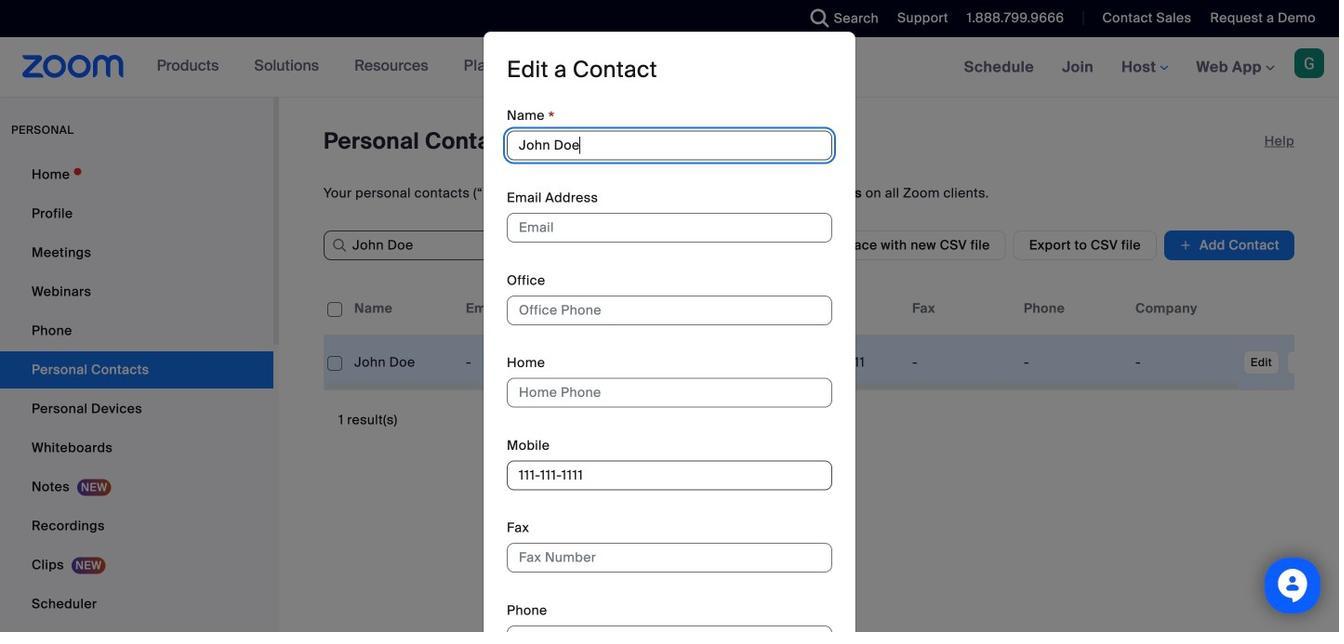 Task type: describe. For each thing, give the bounding box(es) containing it.
personal menu menu
[[0, 156, 273, 632]]

Home Phone text field
[[507, 378, 832, 408]]

5 cell from the left
[[793, 344, 905, 381]]

6 cell from the left
[[905, 344, 1017, 381]]

First and Last Name text field
[[507, 131, 832, 160]]

2 cell from the left
[[458, 344, 570, 381]]

meetings navigation
[[950, 37, 1339, 98]]

3 cell from the left
[[570, 344, 682, 381]]

product information navigation
[[143, 37, 587, 97]]



Task type: vqa. For each thing, say whether or not it's contained in the screenshot.
2nd cell from the left
yes



Task type: locate. For each thing, give the bounding box(es) containing it.
application
[[324, 283, 1339, 391]]

1 cell from the left
[[347, 344, 458, 381]]

Office Phone text field
[[507, 296, 832, 325]]

4 cell from the left
[[682, 344, 793, 381]]

banner
[[0, 37, 1339, 98]]

Email text field
[[507, 213, 832, 243]]

8 cell from the left
[[1128, 344, 1240, 381]]

Mobile Phone text field
[[507, 461, 832, 491]]

cell
[[347, 344, 458, 381], [458, 344, 570, 381], [570, 344, 682, 381], [682, 344, 793, 381], [793, 344, 905, 381], [905, 344, 1017, 381], [1017, 344, 1128, 381], [1128, 344, 1240, 381]]

Fax Number text field
[[507, 543, 832, 573]]

Search Contacts Input text field
[[324, 231, 603, 260]]

dialog
[[484, 32, 856, 632]]

add image
[[1179, 236, 1192, 255]]

7 cell from the left
[[1017, 344, 1128, 381]]



